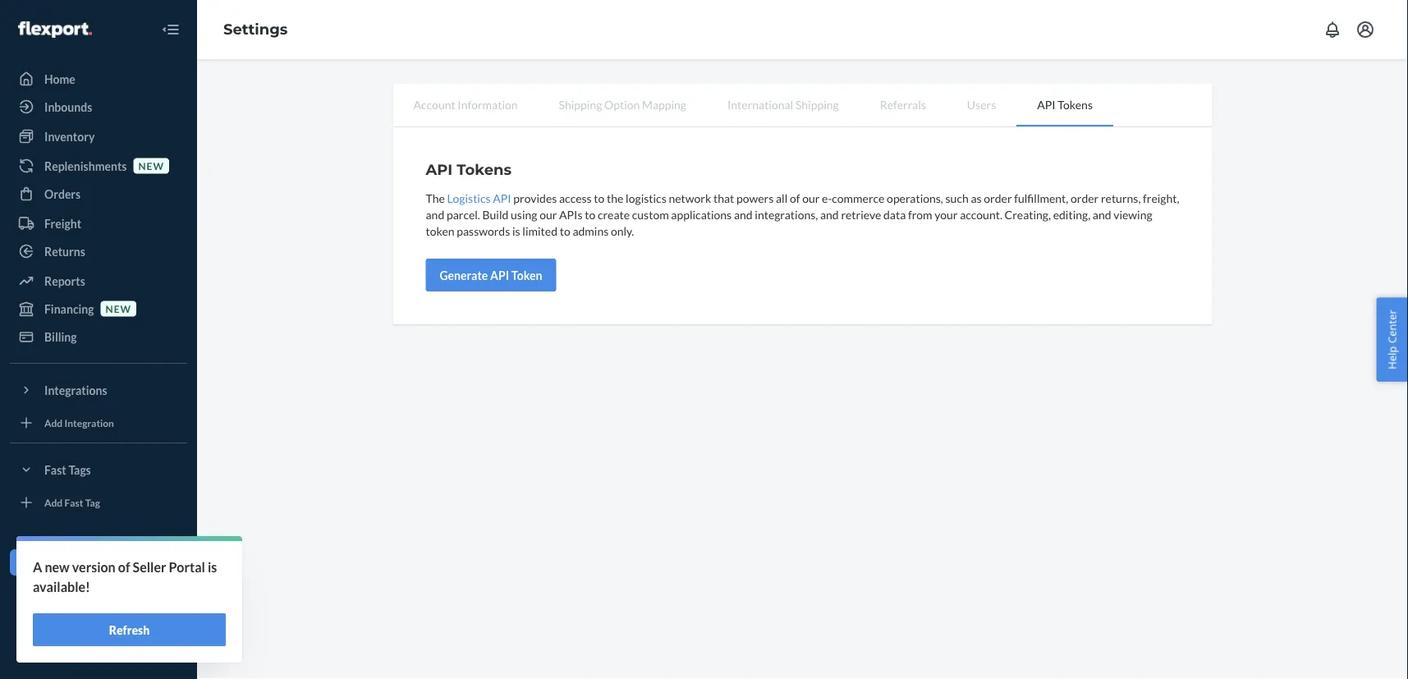 Task type: describe. For each thing, give the bounding box(es) containing it.
4 and from the left
[[1093, 207, 1111, 221]]

logistics
[[447, 191, 491, 205]]

integrations
[[44, 383, 107, 397]]

give feedback button
[[10, 633, 187, 659]]

help center button
[[1376, 297, 1408, 382]]

limited
[[522, 224, 557, 238]]

close navigation image
[[161, 20, 181, 39]]

2 order from the left
[[1071, 191, 1099, 205]]

api inside 'button'
[[490, 268, 509, 282]]

token
[[426, 224, 454, 238]]

add fast tag
[[44, 496, 100, 508]]

international shipping tab
[[707, 84, 859, 125]]

fast tags
[[44, 463, 91, 477]]

talk to support
[[44, 583, 122, 597]]

account information
[[413, 97, 518, 111]]

is inside a new version of seller portal is available!
[[208, 559, 217, 575]]

open notifications image
[[1323, 20, 1342, 39]]

admins
[[573, 224, 609, 238]]

logistics
[[626, 191, 666, 205]]

option
[[604, 97, 640, 111]]

home link
[[10, 66, 187, 92]]

tokens inside the api tokens tab
[[1058, 97, 1093, 111]]

seller
[[133, 559, 166, 575]]

viewing
[[1114, 207, 1152, 221]]

information
[[458, 97, 518, 111]]

to down apis at the left
[[560, 224, 570, 238]]

financing
[[44, 302, 94, 316]]

tab list containing account information
[[393, 84, 1212, 127]]

account information tab
[[393, 84, 538, 125]]

home
[[44, 72, 75, 86]]

retrieve
[[841, 207, 881, 221]]

add integration link
[[10, 410, 187, 436]]

feedback
[[70, 639, 119, 653]]

0 horizontal spatial api tokens
[[426, 160, 512, 178]]

your
[[935, 207, 958, 221]]

to left the
[[594, 191, 605, 205]]

integrations,
[[755, 207, 818, 221]]

version
[[72, 559, 116, 575]]

reports
[[44, 274, 85, 288]]

users
[[967, 97, 996, 111]]

using
[[511, 207, 537, 221]]

new for financing
[[106, 303, 131, 314]]

api inside tab
[[1037, 97, 1056, 111]]

the logistics api
[[426, 191, 511, 205]]

build
[[482, 207, 509, 221]]

fast tags button
[[10, 457, 187, 483]]

returns
[[44, 244, 85, 258]]

access
[[559, 191, 592, 205]]

1 shipping from the left
[[559, 97, 602, 111]]

provides
[[513, 191, 557, 205]]

talk
[[44, 583, 65, 597]]

help center inside help center button
[[1385, 310, 1399, 369]]

a
[[33, 559, 42, 575]]

inbounds
[[44, 100, 92, 114]]

logistics api link
[[447, 191, 511, 205]]

add for add integration
[[44, 417, 63, 429]]

the
[[426, 191, 445, 205]]

account.
[[960, 207, 1002, 221]]

fast inside add fast tag link
[[64, 496, 83, 508]]

freight link
[[10, 210, 187, 236]]

from
[[908, 207, 932, 221]]

center inside button
[[1385, 310, 1399, 343]]

powers
[[736, 191, 774, 205]]

1 vertical spatial tokens
[[457, 160, 512, 178]]

freight,
[[1143, 191, 1179, 205]]

api up build
[[493, 191, 511, 205]]

of inside a new version of seller portal is available!
[[118, 559, 130, 575]]

talk to support button
[[10, 577, 187, 603]]

as
[[971, 191, 982, 205]]

account
[[413, 97, 455, 111]]

applications
[[671, 207, 732, 221]]

a new version of seller portal is available!
[[33, 559, 217, 595]]

to inside button
[[67, 583, 78, 597]]

available!
[[33, 579, 90, 595]]

support
[[81, 583, 122, 597]]

editing,
[[1053, 207, 1090, 221]]

1 and from the left
[[426, 207, 444, 221]]

only.
[[611, 224, 634, 238]]

network
[[669, 191, 711, 205]]

inbounds link
[[10, 94, 187, 120]]

billing link
[[10, 323, 187, 350]]

give
[[44, 639, 68, 653]]

referrals tab
[[859, 84, 947, 125]]

operations,
[[887, 191, 943, 205]]

creating,
[[1005, 207, 1051, 221]]

api tokens inside tab
[[1037, 97, 1093, 111]]

returns,
[[1101, 191, 1141, 205]]

commerce
[[832, 191, 885, 205]]



Task type: locate. For each thing, give the bounding box(es) containing it.
tags
[[68, 463, 91, 477]]

open account menu image
[[1356, 20, 1375, 39]]

users tab
[[947, 84, 1017, 125]]

and down powers
[[734, 207, 753, 221]]

tag
[[85, 496, 100, 508]]

shipping
[[559, 97, 602, 111], [796, 97, 839, 111]]

token
[[511, 268, 542, 282]]

1 order from the left
[[984, 191, 1012, 205]]

order
[[984, 191, 1012, 205], [1071, 191, 1099, 205]]

1 horizontal spatial help
[[1385, 346, 1399, 369]]

is right "portal"
[[208, 559, 217, 575]]

0 vertical spatial help
[[1385, 346, 1399, 369]]

fulfillment,
[[1014, 191, 1068, 205]]

0 vertical spatial fast
[[44, 463, 66, 477]]

0 horizontal spatial new
[[45, 559, 70, 575]]

new down reports link
[[106, 303, 131, 314]]

to right talk
[[67, 583, 78, 597]]

add
[[44, 417, 63, 429], [44, 496, 63, 508]]

1 horizontal spatial our
[[802, 191, 820, 205]]

1 horizontal spatial new
[[106, 303, 131, 314]]

fast
[[44, 463, 66, 477], [64, 496, 83, 508]]

replenishments
[[44, 159, 127, 173]]

1 horizontal spatial shipping
[[796, 97, 839, 111]]

0 vertical spatial is
[[512, 224, 520, 238]]

0 horizontal spatial tokens
[[457, 160, 512, 178]]

1 vertical spatial center
[[71, 611, 107, 625]]

orders link
[[10, 181, 187, 207]]

1 add from the top
[[44, 417, 63, 429]]

the
[[607, 191, 624, 205]]

generate api token
[[440, 268, 542, 282]]

api left token
[[490, 268, 509, 282]]

0 vertical spatial our
[[802, 191, 820, 205]]

add for add fast tag
[[44, 496, 63, 508]]

generate api token button
[[426, 259, 556, 291]]

portal
[[169, 559, 205, 575]]

0 vertical spatial help center
[[1385, 310, 1399, 369]]

api up the
[[426, 160, 453, 178]]

shipping option mapping
[[559, 97, 686, 111]]

0 horizontal spatial our
[[540, 207, 557, 221]]

0 horizontal spatial settings link
[[10, 549, 187, 576]]

new right a
[[45, 559, 70, 575]]

help center link
[[10, 605, 187, 631]]

integrations button
[[10, 377, 187, 403]]

inventory link
[[10, 123, 187, 149]]

1 vertical spatial api tokens
[[426, 160, 512, 178]]

add left integration
[[44, 417, 63, 429]]

0 vertical spatial settings link
[[223, 20, 288, 38]]

settings link
[[223, 20, 288, 38], [10, 549, 187, 576]]

center
[[1385, 310, 1399, 343], [71, 611, 107, 625]]

fast left tags
[[44, 463, 66, 477]]

1 vertical spatial add
[[44, 496, 63, 508]]

returns link
[[10, 238, 187, 264]]

billing
[[44, 330, 77, 344]]

0 vertical spatial add
[[44, 417, 63, 429]]

2 vertical spatial new
[[45, 559, 70, 575]]

fast left tag
[[64, 496, 83, 508]]

to
[[594, 191, 605, 205], [585, 207, 595, 221], [560, 224, 570, 238], [67, 583, 78, 597]]

1 vertical spatial our
[[540, 207, 557, 221]]

1 vertical spatial help center
[[44, 611, 107, 625]]

and down the
[[426, 207, 444, 221]]

tab list
[[393, 84, 1212, 127]]

mapping
[[642, 97, 686, 111]]

of left seller
[[118, 559, 130, 575]]

0 horizontal spatial settings
[[44, 555, 86, 569]]

0 horizontal spatial is
[[208, 559, 217, 575]]

reports link
[[10, 268, 187, 294]]

new up the orders link
[[138, 160, 164, 172]]

inventory
[[44, 129, 95, 143]]

international
[[727, 97, 793, 111]]

add integration
[[44, 417, 114, 429]]

that
[[713, 191, 734, 205]]

api
[[1037, 97, 1056, 111], [426, 160, 453, 178], [493, 191, 511, 205], [490, 268, 509, 282]]

1 vertical spatial help
[[44, 611, 69, 625]]

2 horizontal spatial new
[[138, 160, 164, 172]]

new for replenishments
[[138, 160, 164, 172]]

2 and from the left
[[734, 207, 753, 221]]

flexport logo image
[[18, 21, 92, 38]]

3 and from the left
[[820, 207, 839, 221]]

such
[[945, 191, 969, 205]]

shipping left option
[[559, 97, 602, 111]]

shipping option mapping tab
[[538, 84, 707, 125]]

of inside provides access to the logistics network that powers all of our e-commerce operations, such as order fulfillment, order returns, freight, and parcel. build using our apis to create custom applications and integrations, and retrieve data from your account. creating, editing, and viewing token passwords is limited to admins only.
[[790, 191, 800, 205]]

e-
[[822, 191, 832, 205]]

1 horizontal spatial api tokens
[[1037, 97, 1093, 111]]

1 vertical spatial of
[[118, 559, 130, 575]]

1 horizontal spatial of
[[790, 191, 800, 205]]

0 horizontal spatial center
[[71, 611, 107, 625]]

0 vertical spatial api tokens
[[1037, 97, 1093, 111]]

order up editing,
[[1071, 191, 1099, 205]]

0 vertical spatial settings
[[223, 20, 288, 38]]

order right as
[[984, 191, 1012, 205]]

to up admins
[[585, 207, 595, 221]]

1 vertical spatial settings
[[44, 555, 86, 569]]

orders
[[44, 187, 81, 201]]

tokens
[[1058, 97, 1093, 111], [457, 160, 512, 178]]

data
[[883, 207, 906, 221]]

new inside a new version of seller portal is available!
[[45, 559, 70, 575]]

0 vertical spatial of
[[790, 191, 800, 205]]

0 horizontal spatial order
[[984, 191, 1012, 205]]

0 vertical spatial tokens
[[1058, 97, 1093, 111]]

api tokens
[[1037, 97, 1093, 111], [426, 160, 512, 178]]

settings
[[223, 20, 288, 38], [44, 555, 86, 569]]

all
[[776, 191, 788, 205]]

2 add from the top
[[44, 496, 63, 508]]

1 horizontal spatial center
[[1385, 310, 1399, 343]]

refresh button
[[33, 613, 226, 646]]

and down returns,
[[1093, 207, 1111, 221]]

1 vertical spatial settings link
[[10, 549, 187, 576]]

1 horizontal spatial settings link
[[223, 20, 288, 38]]

api right the users tab
[[1037, 97, 1056, 111]]

freight
[[44, 216, 81, 230]]

shipping right international
[[796, 97, 839, 111]]

give feedback
[[44, 639, 119, 653]]

create
[[598, 207, 630, 221]]

our
[[802, 191, 820, 205], [540, 207, 557, 221]]

0 vertical spatial new
[[138, 160, 164, 172]]

0 horizontal spatial shipping
[[559, 97, 602, 111]]

integration
[[64, 417, 114, 429]]

our up limited
[[540, 207, 557, 221]]

is inside provides access to the logistics network that powers all of our e-commerce operations, such as order fulfillment, order returns, freight, and parcel. build using our apis to create custom applications and integrations, and retrieve data from your account. creating, editing, and viewing token passwords is limited to admins only.
[[512, 224, 520, 238]]

new
[[138, 160, 164, 172], [106, 303, 131, 314], [45, 559, 70, 575]]

help
[[1385, 346, 1399, 369], [44, 611, 69, 625]]

1 horizontal spatial order
[[1071, 191, 1099, 205]]

help center
[[1385, 310, 1399, 369], [44, 611, 107, 625]]

provides access to the logistics network that powers all of our e-commerce operations, such as order fulfillment, order returns, freight, and parcel. build using our apis to create custom applications and integrations, and retrieve data from your account. creating, editing, and viewing token passwords is limited to admins only.
[[426, 191, 1179, 238]]

is down using
[[512, 224, 520, 238]]

passwords
[[457, 224, 510, 238]]

api tokens tab
[[1017, 84, 1113, 126]]

help center inside help center link
[[44, 611, 107, 625]]

international shipping
[[727, 97, 839, 111]]

1 vertical spatial fast
[[64, 496, 83, 508]]

referrals
[[880, 97, 926, 111]]

generate
[[440, 268, 488, 282]]

add down fast tags
[[44, 496, 63, 508]]

1 horizontal spatial is
[[512, 224, 520, 238]]

0 vertical spatial center
[[1385, 310, 1399, 343]]

our left e-
[[802, 191, 820, 205]]

2 shipping from the left
[[796, 97, 839, 111]]

and down e-
[[820, 207, 839, 221]]

of
[[790, 191, 800, 205], [118, 559, 130, 575]]

apis
[[559, 207, 583, 221]]

1 horizontal spatial help center
[[1385, 310, 1399, 369]]

0 horizontal spatial help center
[[44, 611, 107, 625]]

parcel.
[[447, 207, 480, 221]]

1 horizontal spatial settings
[[223, 20, 288, 38]]

0 horizontal spatial of
[[118, 559, 130, 575]]

of right all
[[790, 191, 800, 205]]

and
[[426, 207, 444, 221], [734, 207, 753, 221], [820, 207, 839, 221], [1093, 207, 1111, 221]]

refresh
[[109, 623, 150, 637]]

1 vertical spatial new
[[106, 303, 131, 314]]

0 horizontal spatial help
[[44, 611, 69, 625]]

1 horizontal spatial tokens
[[1058, 97, 1093, 111]]

add fast tag link
[[10, 489, 187, 516]]

help inside button
[[1385, 346, 1399, 369]]

1 vertical spatial is
[[208, 559, 217, 575]]

fast inside fast tags dropdown button
[[44, 463, 66, 477]]

custom
[[632, 207, 669, 221]]



